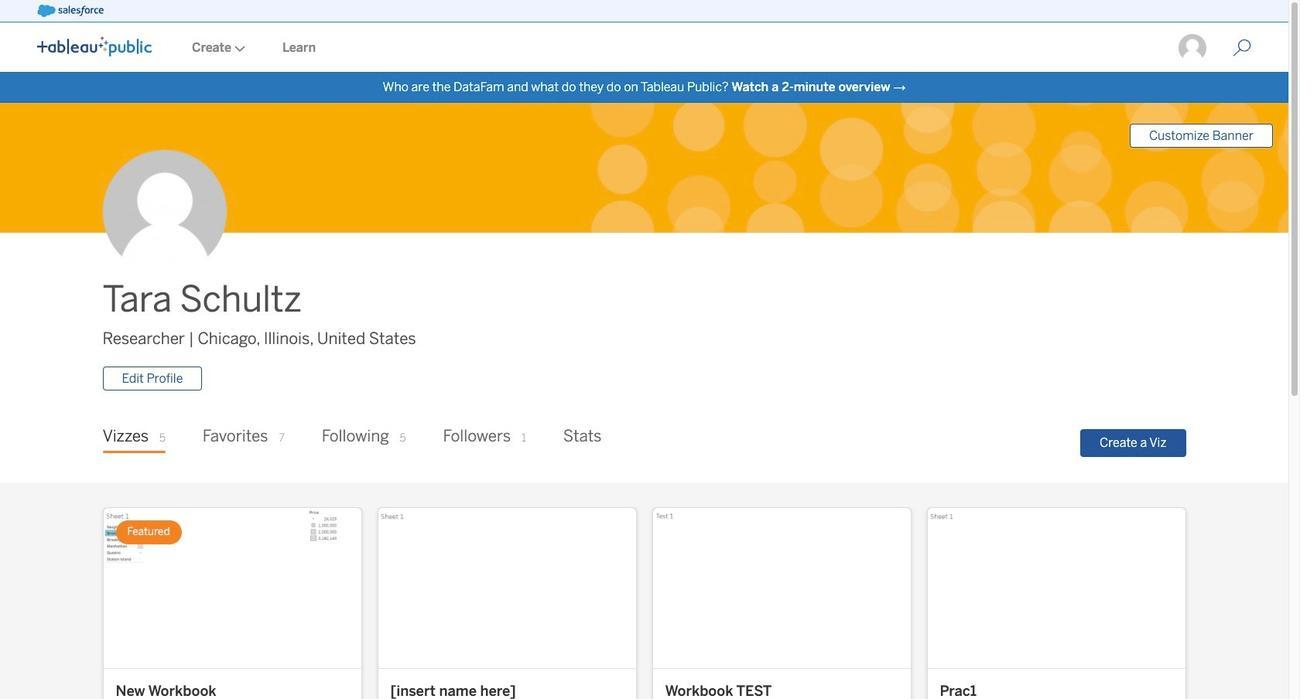 Task type: vqa. For each thing, say whether or not it's contained in the screenshot.
christina.overa image
no



Task type: locate. For each thing, give the bounding box(es) containing it.
workbook thumbnail image
[[103, 509, 361, 668], [378, 509, 636, 668], [653, 509, 910, 668], [927, 509, 1185, 668]]

avatar image
[[103, 150, 226, 274]]

4 workbook thumbnail image from the left
[[927, 509, 1185, 668]]

2 workbook thumbnail image from the left
[[378, 509, 636, 668]]

salesforce logo image
[[37, 5, 104, 17]]



Task type: describe. For each thing, give the bounding box(es) containing it.
go to search image
[[1214, 39, 1270, 57]]

1 workbook thumbnail image from the left
[[103, 509, 361, 668]]

3 workbook thumbnail image from the left
[[653, 509, 910, 668]]

tara.schultz image
[[1177, 33, 1208, 63]]

create image
[[231, 46, 245, 52]]

featured element
[[116, 521, 182, 545]]

logo image
[[37, 36, 152, 56]]



